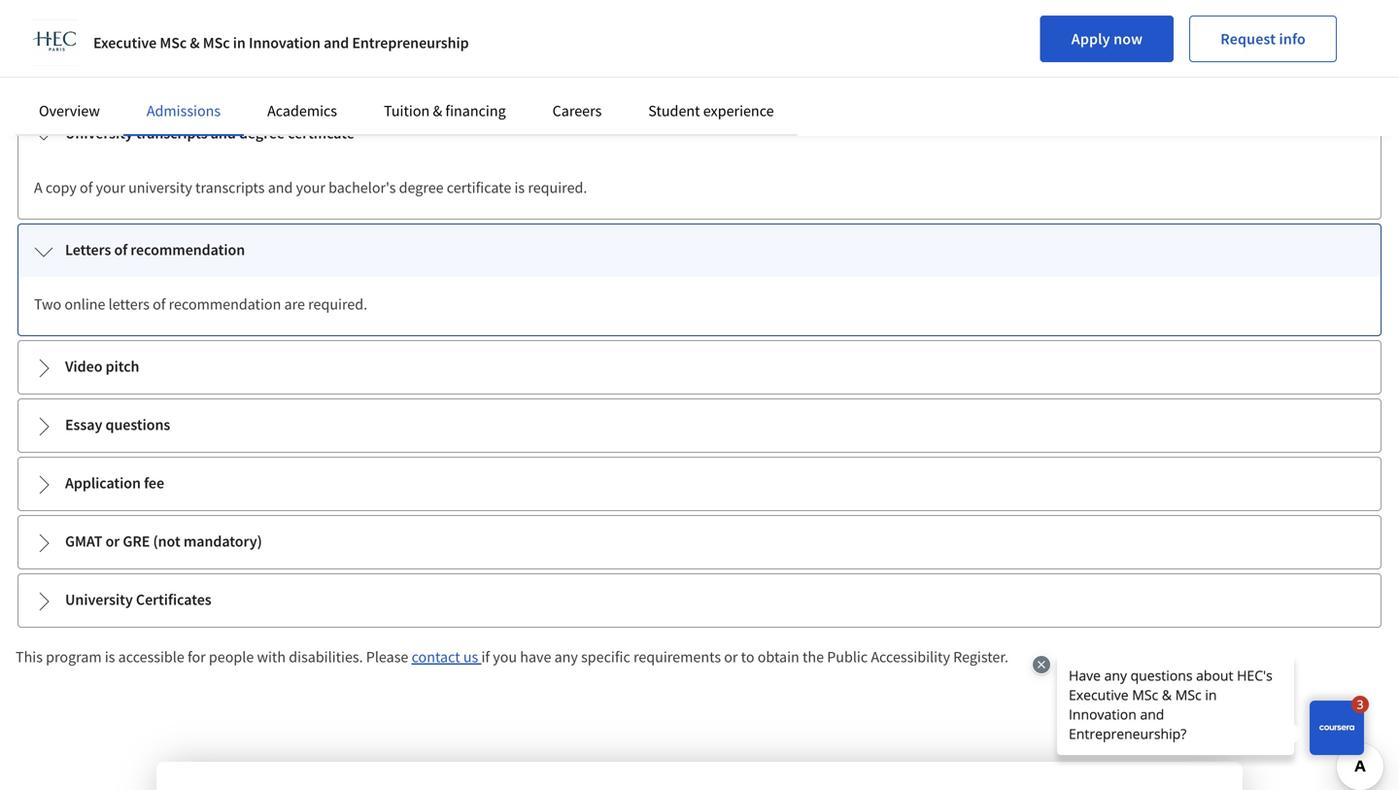 Task type: locate. For each thing, give the bounding box(es) containing it.
of
[[440, 25, 453, 45], [80, 178, 93, 197], [114, 240, 127, 259], [153, 294, 166, 314]]

0 horizontal spatial degree
[[239, 123, 285, 143]]

register.
[[953, 647, 1009, 667]]

letters of recommendation button
[[18, 224, 1381, 277]]

application fee button
[[18, 458, 1381, 510]]

with
[[257, 647, 286, 667]]

or
[[106, 532, 120, 551], [724, 647, 738, 667]]

1 vertical spatial university
[[65, 590, 133, 609]]

gre
[[123, 532, 150, 551]]

0 vertical spatial degree
[[239, 123, 285, 143]]

university transcripts and degree certificate button
[[18, 108, 1381, 160]]

1 msc from the left
[[160, 33, 187, 52]]

1 horizontal spatial degree
[[399, 178, 444, 197]]

website
[[243, 74, 297, 93]]

if right us on the bottom
[[482, 647, 490, 667]]

0 horizontal spatial &
[[190, 33, 200, 52]]

hec
[[212, 74, 240, 93]]

university for university certificates
[[65, 590, 133, 609]]

& right tuition
[[433, 101, 442, 121]]

required.
[[528, 178, 587, 197], [308, 294, 367, 314]]

apply
[[1072, 29, 1111, 49]]

of right the 'letters'
[[153, 294, 166, 314]]

public
[[827, 647, 868, 667]]

three
[[359, 25, 393, 45]]

0 horizontal spatial certificate
[[288, 123, 355, 143]]

msc up through
[[160, 33, 187, 52]]

successful
[[201, 25, 267, 45]]

careers
[[553, 101, 602, 121]]

& left successful
[[190, 33, 200, 52]]

your
[[530, 25, 560, 45], [356, 74, 388, 93], [96, 178, 125, 197], [296, 178, 325, 197]]

of right letters
[[114, 240, 127, 259]]

university
[[65, 123, 133, 143], [65, 590, 133, 609]]

your right submitting
[[530, 25, 560, 45]]

1 horizontal spatial required.
[[528, 178, 587, 197]]

msc
[[160, 33, 187, 52], [203, 33, 230, 52]]

required. right are
[[308, 294, 367, 314]]

0 vertical spatial if
[[108, 25, 116, 45]]

and down admissions 'link'
[[211, 123, 236, 143]]

1 vertical spatial transcripts
[[195, 178, 265, 197]]

admissions
[[147, 101, 221, 121]]

financing
[[445, 101, 506, 121]]

1 vertical spatial if
[[482, 647, 490, 667]]

1 horizontal spatial the
[[803, 647, 824, 667]]

video
[[65, 357, 102, 376]]

specific
[[581, 647, 630, 667]]

within
[[270, 25, 311, 45]]

1 vertical spatial to
[[741, 647, 755, 667]]

request info button
[[1190, 16, 1337, 62]]

1 horizontal spatial if
[[482, 647, 490, 667]]

degree down academics link
[[239, 123, 285, 143]]

letters of recommendation
[[65, 240, 245, 259]]

0 vertical spatial recommendation
[[131, 240, 245, 259]]

contact
[[412, 647, 460, 667]]

the right submit in the top left of the page
[[511, 74, 534, 93]]

1 vertical spatial degree
[[399, 178, 444, 197]]

obtain
[[758, 647, 800, 667]]

university certificates
[[65, 590, 211, 609]]

info
[[1279, 29, 1306, 49]]

careers link
[[553, 101, 602, 121]]

and inside dropdown button
[[211, 123, 236, 143]]

0 horizontal spatial to
[[342, 25, 356, 45]]

overview
[[39, 101, 100, 121]]

your right copy
[[96, 178, 125, 197]]

letters
[[65, 240, 111, 259]]

0 horizontal spatial is
[[105, 647, 115, 667]]

0 vertical spatial or
[[106, 532, 120, 551]]

0 horizontal spatial required.
[[308, 294, 367, 314]]

1 horizontal spatial is
[[515, 178, 525, 197]]

pitch
[[106, 357, 139, 376]]

if right out
[[108, 25, 116, 45]]

your left bachelor's
[[296, 178, 325, 197]]

if
[[108, 25, 116, 45], [482, 647, 490, 667]]

1 horizontal spatial msc
[[203, 33, 230, 52]]

recommendation up two online letters of recommendation are required.
[[131, 240, 245, 259]]

two
[[34, 294, 61, 314]]

the
[[511, 74, 534, 93], [803, 647, 824, 667]]

a copy of your university transcripts and your bachelor's degree certificate is required.
[[34, 178, 587, 197]]

university down overview link
[[65, 123, 133, 143]]

requirements
[[634, 647, 721, 667]]

0 vertical spatial transcripts
[[136, 123, 208, 143]]

recommendation
[[131, 240, 245, 259], [169, 294, 281, 314]]

&
[[190, 33, 200, 52], [433, 101, 442, 121]]

and up the 'tuition & financing' link at the left top of the page
[[430, 74, 456, 93]]

1 university from the top
[[65, 123, 133, 143]]

0 vertical spatial certificate
[[288, 123, 355, 143]]

required. down careers link
[[528, 178, 587, 197]]

university down gmat at the bottom
[[65, 590, 133, 609]]

0 horizontal spatial or
[[106, 532, 120, 551]]

executive
[[93, 33, 157, 52]]

to right two
[[342, 25, 356, 45]]

hec paris logo image
[[31, 19, 78, 66]]

please
[[366, 647, 409, 667]]

transcripts down university transcripts and degree certificate
[[195, 178, 265, 197]]

innovation
[[249, 33, 321, 52]]

certificate down academics link
[[288, 123, 355, 143]]

0 vertical spatial to
[[342, 25, 356, 45]]

been
[[165, 25, 198, 45]]

gmat or gre (not mandatory)
[[65, 532, 262, 551]]

recommendation left are
[[169, 294, 281, 314]]

application
[[65, 473, 141, 493]]

your left the path,
[[356, 74, 388, 93]]

0 horizontal spatial the
[[511, 74, 534, 93]]

submit
[[459, 74, 508, 93]]

the left public
[[803, 647, 824, 667]]

0 vertical spatial university
[[65, 123, 133, 143]]

tuition & financing link
[[384, 101, 506, 121]]

1 vertical spatial or
[[724, 647, 738, 667]]

of right weeks
[[440, 25, 453, 45]]

degree right bachelor's
[[399, 178, 444, 197]]

application
[[73, 74, 151, 93]]

1 vertical spatial the
[[803, 647, 824, 667]]

university
[[128, 178, 192, 197]]

recommendation inside dropdown button
[[131, 240, 245, 259]]

transcripts down admissions on the left top of the page
[[136, 123, 208, 143]]

accessibility
[[871, 647, 950, 667]]

1 horizontal spatial &
[[433, 101, 442, 121]]

0 horizontal spatial msc
[[160, 33, 187, 52]]

or left the gre
[[106, 532, 120, 551]]

university certificates button
[[18, 574, 1381, 627]]

1 vertical spatial &
[[433, 101, 442, 121]]

video pitch
[[65, 357, 139, 376]]

1 vertical spatial certificate
[[447, 178, 511, 197]]

certificate down financing
[[447, 178, 511, 197]]

and
[[324, 33, 349, 52], [430, 74, 456, 93], [211, 123, 236, 143], [268, 178, 293, 197]]

admissions link
[[147, 101, 221, 121]]

,
[[297, 74, 302, 93]]

transcripts
[[136, 123, 208, 143], [195, 178, 265, 197]]

2 university from the top
[[65, 590, 133, 609]]

msc left in
[[203, 33, 230, 52]]

to left "obtain"
[[741, 647, 755, 667]]

for
[[188, 647, 206, 667]]

or left "obtain"
[[724, 647, 738, 667]]

certificate
[[288, 123, 355, 143], [447, 178, 511, 197]]

entrepreneurship
[[352, 33, 469, 52]]



Task type: describe. For each thing, give the bounding box(es) containing it.
hec website link
[[209, 74, 297, 93]]

contact us link
[[412, 647, 482, 667]]

now
[[1114, 29, 1143, 49]]

fee
[[144, 473, 164, 493]]

degree inside dropdown button
[[239, 123, 285, 143]]

0 vertical spatial the
[[511, 74, 534, 93]]

overview link
[[39, 101, 100, 121]]

accessible
[[118, 647, 184, 667]]

university transcripts and degree certificate
[[65, 123, 355, 143]]

people
[[209, 647, 254, 667]]

bachelor's
[[329, 178, 396, 197]]

application fee
[[65, 473, 164, 493]]

apply now button
[[1041, 16, 1174, 62]]

start an application through hec website , choose your path, and submit the following documents:
[[16, 74, 686, 93]]

you've
[[119, 25, 162, 45]]

any
[[555, 647, 578, 667]]

1 vertical spatial recommendation
[[169, 294, 281, 314]]

are
[[284, 294, 305, 314]]

academics
[[267, 101, 337, 121]]

two
[[315, 25, 339, 45]]

tuition
[[384, 101, 430, 121]]

through
[[154, 74, 209, 93]]

application.
[[563, 25, 640, 45]]

student
[[648, 101, 700, 121]]

and down academics
[[268, 178, 293, 197]]

academics link
[[267, 101, 337, 121]]

certificates
[[136, 590, 211, 609]]

0 vertical spatial is
[[515, 178, 525, 197]]

program
[[46, 647, 102, 667]]

start
[[16, 74, 50, 93]]

an
[[53, 74, 70, 93]]

online
[[64, 294, 105, 314]]

request info
[[1221, 29, 1306, 49]]

following
[[537, 74, 602, 93]]

find
[[54, 25, 80, 45]]

submitting
[[456, 25, 527, 45]]

disabilities.
[[289, 647, 363, 667]]

two online letters of recommendation are required.
[[34, 294, 367, 314]]

executive msc & msc in innovation and entrepreneurship
[[93, 33, 469, 52]]

1 horizontal spatial to
[[741, 647, 755, 667]]

student experience link
[[648, 101, 774, 121]]

choose
[[305, 74, 353, 93]]

1 horizontal spatial certificate
[[447, 178, 511, 197]]

and left three
[[324, 33, 349, 52]]

1 vertical spatial required.
[[308, 294, 367, 314]]

essay
[[65, 415, 102, 434]]

you'll find out if you've been successful within two to three weeks of submitting your application.
[[16, 25, 640, 45]]

a
[[34, 178, 42, 197]]

weeks
[[396, 25, 437, 45]]

0 horizontal spatial if
[[108, 25, 116, 45]]

of right copy
[[80, 178, 93, 197]]

or inside dropdown button
[[106, 532, 120, 551]]

copy
[[46, 178, 77, 197]]

1 horizontal spatial or
[[724, 647, 738, 667]]

gmat
[[65, 532, 102, 551]]

of inside dropdown button
[[114, 240, 127, 259]]

transcripts inside dropdown button
[[136, 123, 208, 143]]

essay questions
[[65, 415, 170, 434]]

us
[[463, 647, 478, 667]]

you'll
[[16, 25, 51, 45]]

student experience
[[648, 101, 774, 121]]

questions
[[105, 415, 170, 434]]

this
[[16, 647, 43, 667]]

1 vertical spatial is
[[105, 647, 115, 667]]

apply now
[[1072, 29, 1143, 49]]

request
[[1221, 29, 1276, 49]]

letters
[[109, 294, 150, 314]]

0 vertical spatial required.
[[528, 178, 587, 197]]

essay questions button
[[18, 399, 1381, 452]]

have
[[520, 647, 551, 667]]

video pitch button
[[18, 341, 1381, 394]]

out
[[83, 25, 105, 45]]

certificate inside dropdown button
[[288, 123, 355, 143]]

(not
[[153, 532, 180, 551]]

documents:
[[605, 74, 686, 93]]

gmat or gre (not mandatory) button
[[18, 516, 1381, 569]]

mandatory)
[[183, 532, 262, 551]]

path,
[[391, 74, 427, 93]]

experience
[[703, 101, 774, 121]]

you
[[493, 647, 517, 667]]

this program is accessible for people with disabilities. please contact us if you have any specific requirements or to obtain the public accessibility register.
[[16, 647, 1009, 667]]

university for university transcripts and degree certificate
[[65, 123, 133, 143]]

2 msc from the left
[[203, 33, 230, 52]]

tuition & financing
[[384, 101, 506, 121]]

in
[[233, 33, 246, 52]]

0 vertical spatial &
[[190, 33, 200, 52]]



Task type: vqa. For each thing, say whether or not it's contained in the screenshot.
bottommost the required.
yes



